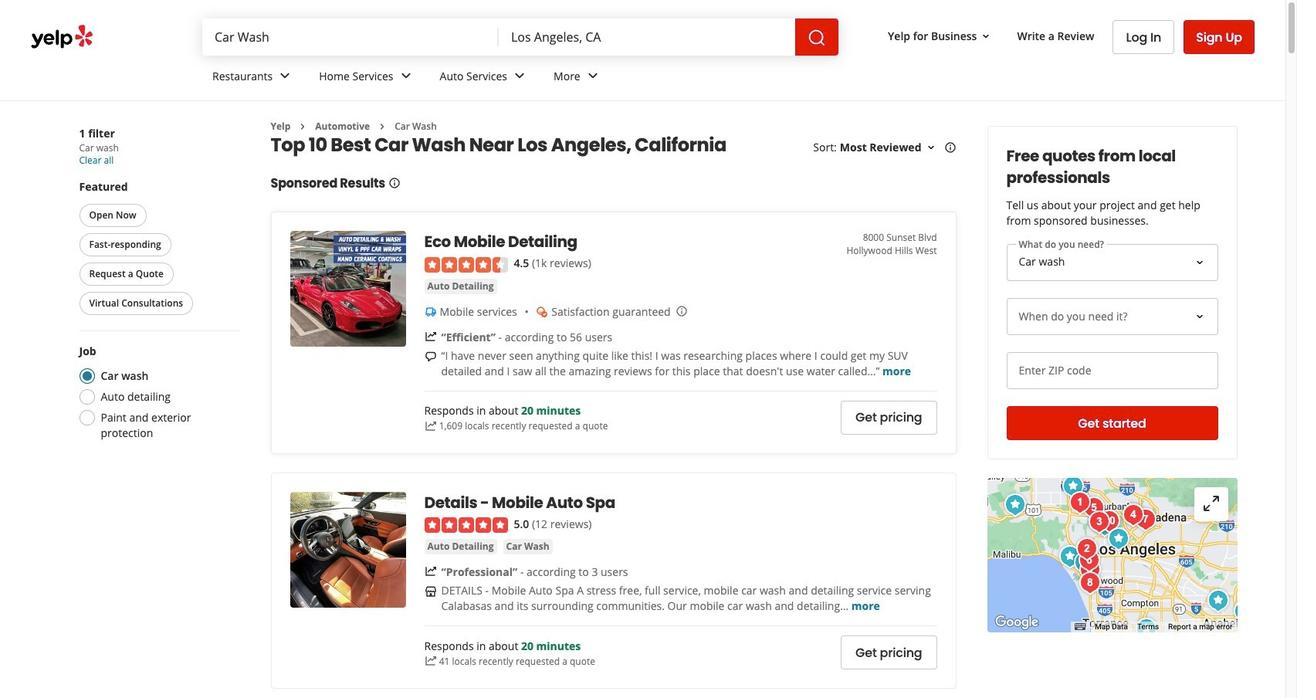 Task type: vqa. For each thing, say whether or not it's contained in the screenshot.
El
no



Task type: describe. For each thing, give the bounding box(es) containing it.
1 24 chevron down v2 image from the left
[[397, 67, 415, 85]]

2 24 chevron down v2 image from the left
[[584, 67, 602, 85]]

2 24 chevron down v2 image from the left
[[511, 67, 529, 85]]

none field address, neighborhood, city, state or zip
[[499, 19, 796, 56]]

16 shipping v2 image
[[424, 306, 437, 318]]

16 chevron right v2 image
[[376, 120, 389, 133]]

What do you need? field
[[1007, 244, 1218, 281]]

2 16 trending v2 image from the top
[[424, 420, 437, 433]]

eco mobile detailing image
[[290, 231, 406, 347]]

4.5 star rating image
[[424, 257, 508, 272]]

1 24 chevron down v2 image from the left
[[276, 67, 294, 85]]

16 speech v2 image
[[424, 350, 437, 363]]

1 16 trending v2 image from the top
[[424, 566, 437, 578]]

5 star rating image
[[424, 518, 508, 533]]

1 16 trending v2 image from the top
[[424, 330, 437, 343]]

none field things to do, nail salons, plumbers
[[202, 19, 499, 56]]

16 satisfactions guaranteed v2 image
[[536, 306, 549, 318]]



Task type: locate. For each thing, give the bounding box(es) containing it.
1 vertical spatial 16 trending v2 image
[[424, 655, 437, 668]]

16 trending v2 image down '16 bizhouse v2' icon
[[424, 655, 437, 668]]

16 info v2 image
[[944, 142, 957, 154], [388, 177, 401, 189]]

16 chevron right v2 image
[[297, 120, 309, 133]]

24 chevron down v2 image
[[397, 67, 415, 85], [511, 67, 529, 85]]

info icon image
[[676, 305, 688, 318], [676, 305, 688, 318]]

16 trending v2 image down 16 speech v2 image
[[424, 420, 437, 433]]

0 vertical spatial 16 info v2 image
[[944, 142, 957, 154]]

16 chevron down v2 image
[[925, 142, 937, 154]]

things to do, nail salons, plumbers search field
[[202, 19, 499, 56]]

2 16 trending v2 image from the top
[[424, 655, 437, 668]]

1 horizontal spatial 24 chevron down v2 image
[[511, 67, 529, 85]]

address, neighborhood, city, state or zip search field
[[499, 19, 796, 56]]

24 chevron down v2 image down things to do, nail salons, plumbers field
[[276, 67, 294, 85]]

None search field
[[202, 19, 839, 56]]

2 none field from the left
[[499, 19, 796, 56]]

24 chevron down v2 image down address, neighborhood, city, state or zip field
[[584, 67, 602, 85]]

0 vertical spatial 16 trending v2 image
[[424, 566, 437, 578]]

16 info v2 image down 16 chevron right v2 image
[[388, 177, 401, 189]]

16 trending v2 image up '16 bizhouse v2' icon
[[424, 566, 437, 578]]

16 bizhouse v2 image
[[424, 585, 437, 598]]

16 trending v2 image up 16 speech v2 image
[[424, 330, 437, 343]]

option group
[[75, 344, 240, 441]]

16 trending v2 image
[[424, 566, 437, 578], [424, 655, 437, 668]]

  text field
[[1007, 352, 1218, 389]]

0 horizontal spatial 24 chevron down v2 image
[[397, 67, 415, 85]]

1 horizontal spatial 24 chevron down v2 image
[[584, 67, 602, 85]]

16 trending v2 image
[[424, 330, 437, 343], [424, 420, 437, 433]]

When do you need it? field
[[1007, 298, 1218, 335]]

1 vertical spatial 16 info v2 image
[[388, 177, 401, 189]]

0 vertical spatial 16 trending v2 image
[[424, 330, 437, 343]]

0 horizontal spatial 16 info v2 image
[[388, 177, 401, 189]]

business categories element
[[200, 56, 1255, 100]]

None field
[[202, 19, 499, 56], [499, 19, 796, 56]]

search image
[[808, 28, 826, 47]]

1 vertical spatial 16 trending v2 image
[[424, 420, 437, 433]]

group
[[76, 179, 240, 318]]

1 horizontal spatial 16 info v2 image
[[944, 142, 957, 154]]

details - mobile auto spa image
[[290, 492, 406, 608]]

16 info v2 image right 16 chevron down v2 icon
[[944, 142, 957, 154]]

0 horizontal spatial 24 chevron down v2 image
[[276, 67, 294, 85]]

24 chevron down v2 image
[[276, 67, 294, 85], [584, 67, 602, 85]]

16 chevron down v2 image
[[980, 30, 993, 42]]

1 none field from the left
[[202, 19, 499, 56]]



